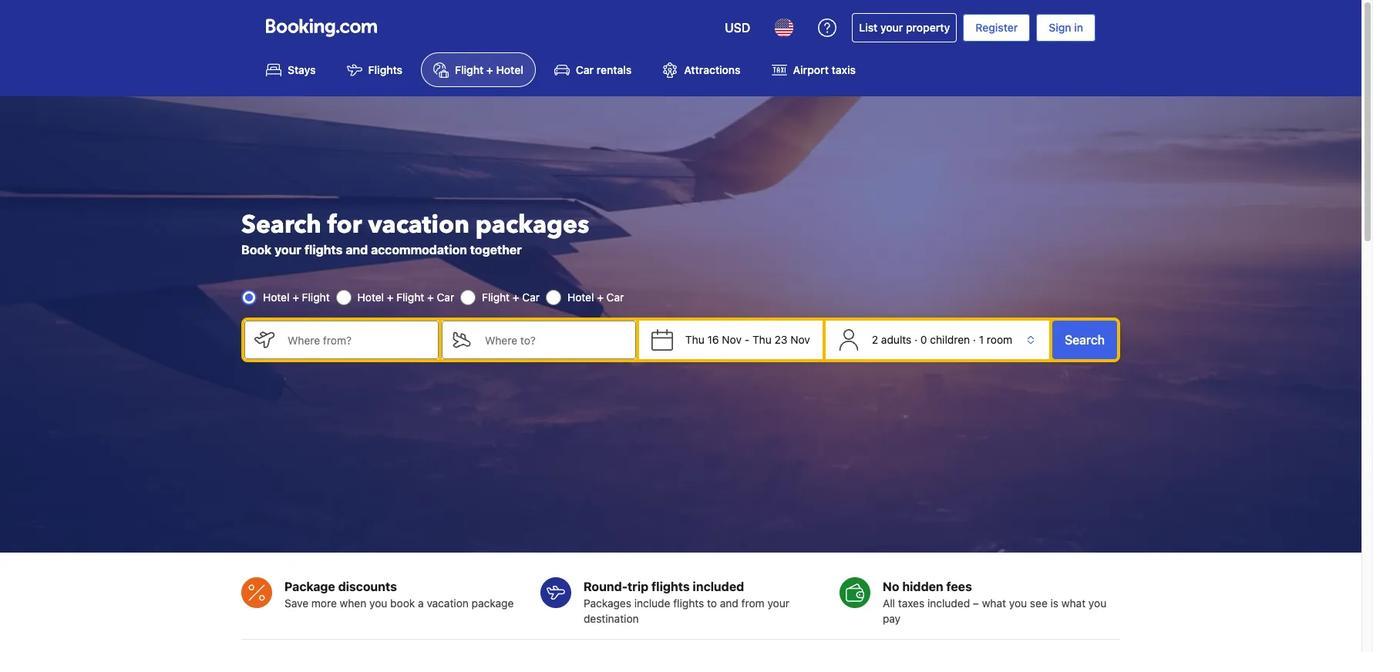 Task type: vqa. For each thing, say whether or not it's contained in the screenshot.
Search related to Search
yes



Task type: describe. For each thing, give the bounding box(es) containing it.
package
[[472, 597, 514, 610]]

book
[[241, 243, 272, 257]]

-
[[745, 333, 749, 346]]

trip
[[628, 580, 649, 594]]

is
[[1050, 597, 1059, 610]]

sign
[[1049, 21, 1071, 34]]

search button
[[1052, 321, 1117, 360]]

together
[[470, 243, 522, 257]]

search for vacation packages book your flights and accommodation together
[[241, 208, 589, 257]]

1 · from the left
[[914, 333, 918, 346]]

2 · from the left
[[973, 333, 976, 346]]

hotel + car
[[567, 291, 624, 304]]

when
[[340, 597, 366, 610]]

stays
[[288, 63, 316, 77]]

Where from? field
[[275, 321, 439, 360]]

2 what from the left
[[1061, 597, 1086, 610]]

and inside search for vacation packages book your flights and accommodation together
[[346, 243, 368, 257]]

adults
[[881, 333, 912, 346]]

see
[[1030, 597, 1048, 610]]

hotel + flight + car
[[357, 291, 454, 304]]

search for search
[[1065, 333, 1105, 347]]

0
[[920, 333, 927, 346]]

flight + hotel
[[455, 63, 523, 77]]

hotel for hotel + flight + car
[[357, 291, 384, 304]]

flights
[[368, 63, 402, 77]]

+ for flight + car
[[513, 291, 519, 304]]

stays link
[[254, 52, 328, 87]]

list your property
[[859, 21, 950, 34]]

1 thu from the left
[[685, 333, 704, 346]]

round-
[[584, 580, 628, 594]]

1
[[979, 333, 984, 346]]

+ for flight + hotel
[[486, 63, 493, 77]]

destination
[[584, 612, 639, 626]]

a
[[418, 597, 424, 610]]

taxis
[[832, 63, 856, 77]]

flights for for
[[304, 243, 343, 257]]

property
[[906, 21, 950, 34]]

accommodation
[[371, 243, 467, 257]]

2
[[872, 333, 878, 346]]

and inside round-trip flights included packages include flights to and from your destination
[[720, 597, 738, 610]]

booking.com online hotel reservations image
[[266, 19, 377, 37]]

packages
[[476, 208, 589, 242]]

you inside package discounts save more when you book a vacation package
[[369, 597, 387, 610]]

airport taxis
[[793, 63, 856, 77]]

23
[[774, 333, 788, 346]]

for
[[328, 208, 362, 242]]

round-trip flights included packages include flights to and from your destination
[[584, 580, 789, 626]]

car rentals link
[[542, 52, 644, 87]]

3 you from the left
[[1089, 597, 1107, 610]]

your inside list your property 'link'
[[880, 21, 903, 34]]

your inside round-trip flights included packages include flights to and from your destination
[[767, 597, 789, 610]]

airport taxis link
[[759, 52, 868, 87]]

pay
[[883, 612, 901, 626]]

16
[[707, 333, 719, 346]]



Task type: locate. For each thing, give the bounding box(es) containing it.
taxes
[[898, 597, 925, 610]]

1 horizontal spatial thu
[[752, 333, 772, 346]]

included down fees
[[927, 597, 970, 610]]

flights
[[304, 243, 343, 257], [651, 580, 690, 594], [673, 597, 704, 610]]

+ for hotel + flight + car
[[387, 291, 394, 304]]

vacation
[[368, 208, 469, 242], [427, 597, 469, 610]]

flight + car
[[482, 291, 540, 304]]

no
[[883, 580, 899, 594]]

flights up include
[[651, 580, 690, 594]]

1 horizontal spatial your
[[767, 597, 789, 610]]

flights inside search for vacation packages book your flights and accommodation together
[[304, 243, 343, 257]]

in
[[1074, 21, 1083, 34]]

1 horizontal spatial search
[[1065, 333, 1105, 347]]

1 horizontal spatial you
[[1009, 597, 1027, 610]]

flights link
[[334, 52, 415, 87]]

included
[[693, 580, 744, 594], [927, 597, 970, 610]]

thu right -
[[752, 333, 772, 346]]

your right book on the top
[[275, 243, 301, 257]]

0 horizontal spatial your
[[275, 243, 301, 257]]

you
[[369, 597, 387, 610], [1009, 597, 1027, 610], [1089, 597, 1107, 610]]

packages
[[584, 597, 631, 610]]

from
[[741, 597, 765, 610]]

0 vertical spatial vacation
[[368, 208, 469, 242]]

hotel for hotel + flight
[[263, 291, 289, 304]]

flights down for
[[304, 243, 343, 257]]

0 horizontal spatial nov
[[722, 333, 742, 346]]

hidden
[[902, 580, 943, 594]]

register link
[[963, 14, 1030, 42]]

room
[[987, 333, 1012, 346]]

usd button
[[716, 9, 760, 46]]

0 vertical spatial search
[[241, 208, 321, 242]]

search inside search for vacation packages book your flights and accommodation together
[[241, 208, 321, 242]]

fees
[[946, 580, 972, 594]]

children
[[930, 333, 970, 346]]

1 horizontal spatial included
[[927, 597, 970, 610]]

0 horizontal spatial search
[[241, 208, 321, 242]]

0 vertical spatial your
[[880, 21, 903, 34]]

package discounts save more when you book a vacation package
[[284, 580, 514, 610]]

rentals
[[597, 63, 632, 77]]

nov right 23
[[790, 333, 810, 346]]

0 horizontal spatial included
[[693, 580, 744, 594]]

1 horizontal spatial and
[[720, 597, 738, 610]]

0 horizontal spatial what
[[982, 597, 1006, 610]]

to
[[707, 597, 717, 610]]

search for search for vacation packages book your flights and accommodation together
[[241, 208, 321, 242]]

Where to? field
[[473, 321, 636, 360]]

list
[[859, 21, 878, 34]]

0 vertical spatial included
[[693, 580, 744, 594]]

+ inside "flight + hotel" link
[[486, 63, 493, 77]]

0 horizontal spatial thu
[[685, 333, 704, 346]]

2 horizontal spatial your
[[880, 21, 903, 34]]

0 horizontal spatial you
[[369, 597, 387, 610]]

1 horizontal spatial what
[[1061, 597, 1086, 610]]

hotel
[[496, 63, 523, 77], [263, 291, 289, 304], [357, 291, 384, 304], [567, 291, 594, 304]]

attractions link
[[650, 52, 753, 87]]

your inside search for vacation packages book your flights and accommodation together
[[275, 243, 301, 257]]

flight + hotel link
[[421, 52, 536, 87]]

flights left to
[[673, 597, 704, 610]]

1 nov from the left
[[722, 333, 742, 346]]

register
[[975, 21, 1018, 34]]

car rentals
[[576, 63, 632, 77]]

2 you from the left
[[1009, 597, 1027, 610]]

+ for hotel + flight
[[292, 291, 299, 304]]

you right the is
[[1089, 597, 1107, 610]]

1 you from the left
[[369, 597, 387, 610]]

flights for trip
[[673, 597, 704, 610]]

1 vertical spatial included
[[927, 597, 970, 610]]

+ for hotel + car
[[597, 291, 604, 304]]

1 horizontal spatial nov
[[790, 333, 810, 346]]

vacation right 'a'
[[427, 597, 469, 610]]

and down for
[[346, 243, 368, 257]]

nov left -
[[722, 333, 742, 346]]

2 nov from the left
[[790, 333, 810, 346]]

attractions
[[684, 63, 741, 77]]

1 vertical spatial vacation
[[427, 597, 469, 610]]

what right –
[[982, 597, 1006, 610]]

1 horizontal spatial ·
[[973, 333, 976, 346]]

flight
[[455, 63, 484, 77], [302, 291, 330, 304], [397, 291, 424, 304], [482, 291, 510, 304]]

1 vertical spatial your
[[275, 243, 301, 257]]

list your property link
[[852, 13, 957, 42]]

2 thu from the left
[[752, 333, 772, 346]]

2 vertical spatial flights
[[673, 597, 704, 610]]

included inside round-trip flights included packages include flights to and from your destination
[[693, 580, 744, 594]]

and
[[346, 243, 368, 257], [720, 597, 738, 610]]

search
[[241, 208, 321, 242], [1065, 333, 1105, 347]]

2 horizontal spatial you
[[1089, 597, 1107, 610]]

nov
[[722, 333, 742, 346], [790, 333, 810, 346]]

0 vertical spatial and
[[346, 243, 368, 257]]

0 horizontal spatial ·
[[914, 333, 918, 346]]

your right list
[[880, 21, 903, 34]]

discounts
[[338, 580, 397, 594]]

and right to
[[720, 597, 738, 610]]

1 vertical spatial and
[[720, 597, 738, 610]]

1 what from the left
[[982, 597, 1006, 610]]

sign in link
[[1036, 14, 1096, 42]]

included inside 'no hidden fees all taxes included – what you see is what you pay'
[[927, 597, 970, 610]]

2 vertical spatial your
[[767, 597, 789, 610]]

book
[[390, 597, 415, 610]]

you down the discounts
[[369, 597, 387, 610]]

–
[[973, 597, 979, 610]]

· left 1
[[973, 333, 976, 346]]

your right from
[[767, 597, 789, 610]]

hotel + flight
[[263, 291, 330, 304]]

airport
[[793, 63, 829, 77]]

car
[[576, 63, 594, 77], [437, 291, 454, 304], [522, 291, 540, 304], [606, 291, 624, 304]]

vacation up accommodation
[[368, 208, 469, 242]]

· left '0'
[[914, 333, 918, 346]]

usd
[[725, 21, 750, 35]]

sign in
[[1049, 21, 1083, 34]]

your
[[880, 21, 903, 34], [275, 243, 301, 257], [767, 597, 789, 610]]

no hidden fees all taxes included – what you see is what you pay
[[883, 580, 1107, 626]]

2 adults · 0 children · 1 room
[[872, 333, 1012, 346]]

what right the is
[[1061, 597, 1086, 610]]

1 vertical spatial flights
[[651, 580, 690, 594]]

+
[[486, 63, 493, 77], [292, 291, 299, 304], [387, 291, 394, 304], [427, 291, 434, 304], [513, 291, 519, 304], [597, 291, 604, 304]]

package
[[284, 580, 335, 594]]

0 vertical spatial flights
[[304, 243, 343, 257]]

hotel for hotel + car
[[567, 291, 594, 304]]

include
[[634, 597, 670, 610]]

thu
[[685, 333, 704, 346], [752, 333, 772, 346]]

what
[[982, 597, 1006, 610], [1061, 597, 1086, 610]]

save
[[284, 597, 308, 610]]

included up to
[[693, 580, 744, 594]]

1 vertical spatial search
[[1065, 333, 1105, 347]]

all
[[883, 597, 895, 610]]

·
[[914, 333, 918, 346], [973, 333, 976, 346]]

more
[[311, 597, 337, 610]]

search inside button
[[1065, 333, 1105, 347]]

thu 16 nov - thu 23 nov
[[685, 333, 810, 346]]

vacation inside search for vacation packages book your flights and accommodation together
[[368, 208, 469, 242]]

0 horizontal spatial and
[[346, 243, 368, 257]]

you left see
[[1009, 597, 1027, 610]]

vacation inside package discounts save more when you book a vacation package
[[427, 597, 469, 610]]

thu left 16
[[685, 333, 704, 346]]



